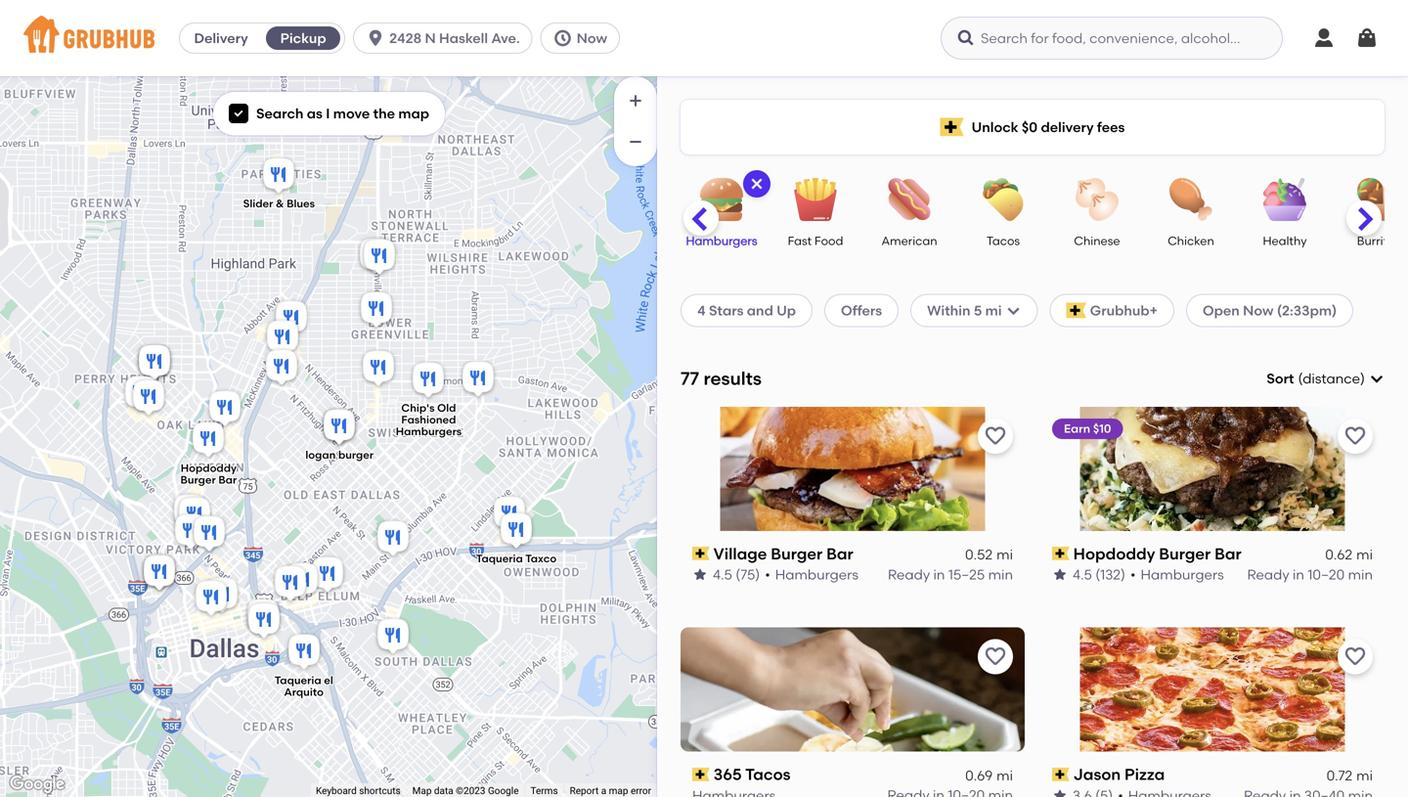 Task type: describe. For each thing, give the bounding box(es) containing it.
delivery
[[1041, 119, 1094, 135]]

taqueria taxco image
[[497, 510, 536, 553]]

big deal burger image
[[272, 298, 311, 341]]

burger for hopdoddy
[[1159, 544, 1211, 563]]

report
[[570, 785, 599, 797]]

shortcuts
[[359, 785, 401, 797]]

report a map error
[[570, 785, 651, 797]]

map
[[412, 785, 432, 797]]

mi for village burger bar
[[997, 546, 1013, 563]]

4 stars and up
[[697, 302, 796, 319]]

logan
[[305, 448, 336, 461]]

google image
[[5, 772, 69, 797]]

0.52
[[965, 546, 993, 563]]

svg image for search as i move the map
[[233, 108, 244, 119]]

hopdoddy burger bar
[[1073, 544, 1242, 563]]

healthy
[[1263, 234, 1307, 248]]

stars
[[709, 302, 744, 319]]

n
[[425, 30, 436, 46]]

chinese
[[1074, 234, 1120, 248]]

move
[[333, 105, 370, 122]]

min for village burger bar
[[988, 566, 1013, 583]]

the
[[373, 105, 395, 122]]

svg image inside now button
[[553, 28, 573, 48]]

in for hopdoddy burger bar
[[1293, 566, 1305, 583]]

chicken image
[[1157, 178, 1225, 221]]

chop house burger (dallas) image
[[192, 577, 231, 620]]

open now (2:33pm)
[[1203, 302, 1337, 319]]

smashburger image
[[175, 494, 214, 537]]

1 horizontal spatial tacos
[[987, 234, 1020, 248]]

earn
[[1064, 421, 1090, 435]]

wild burger image
[[135, 342, 174, 385]]

village
[[714, 544, 767, 563]]

now inside button
[[577, 30, 607, 46]]

4.5 (75)
[[713, 566, 760, 583]]

• for village
[[765, 566, 770, 583]]

press box grill image
[[202, 575, 242, 618]]

slider & blues image
[[259, 155, 298, 198]]

village burger bar
[[714, 544, 853, 563]]

texas wing stop image
[[374, 616, 413, 659]]

hunky's old fashioned burgers image
[[129, 377, 168, 420]]

taqueria for taqueria el arquito
[[275, 674, 321, 687]]

save this restaurant image for 365 tacos
[[984, 645, 1007, 669]]

grubhub+
[[1090, 302, 1158, 319]]

jason
[[1073, 765, 1121, 784]]

ready in 10–20 min
[[1247, 566, 1373, 583]]

10–20
[[1308, 566, 1345, 583]]

healthy image
[[1251, 178, 1319, 221]]

(
[[1298, 370, 1303, 387]]

food
[[815, 234, 843, 248]]

save this restaurant button down )
[[1338, 418, 1373, 454]]

i
[[326, 105, 330, 122]]

google
[[488, 785, 519, 797]]

77 results
[[681, 368, 762, 389]]

(132)
[[1096, 566, 1126, 583]]

taqueria for taqueria taxco
[[476, 552, 523, 565]]

$0
[[1022, 119, 1038, 135]]

blues
[[287, 197, 315, 210]]

jason pizza logo image
[[1041, 628, 1385, 752]]

star icon image for jason pizza
[[1052, 788, 1068, 797]]

chinese image
[[1063, 178, 1131, 221]]

chip's old fashioned hamburgers image
[[409, 359, 448, 402]]

• hamburgers for village
[[765, 566, 859, 583]]

terms
[[531, 785, 558, 797]]

search as i move the map
[[256, 105, 429, 122]]

bar for hopdoddy burger bar
[[1215, 544, 1242, 563]]

fast
[[788, 234, 812, 248]]

within 5 mi
[[927, 302, 1002, 319]]

hamburgers inside map region
[[396, 425, 462, 438]]

77
[[681, 368, 699, 389]]

chip's
[[401, 402, 435, 415]]

american image
[[875, 178, 944, 221]]

sort ( distance )
[[1267, 370, 1365, 387]]

365 tacos
[[714, 765, 791, 784]]

hamburgers image
[[687, 178, 756, 221]]

results
[[704, 368, 762, 389]]

4
[[697, 302, 706, 319]]

dallas burger company image
[[374, 518, 413, 561]]

0.69
[[965, 767, 993, 784]]

none field containing sort
[[1267, 369, 1385, 389]]

roy g's image
[[121, 373, 160, 416]]

village burger bar image
[[205, 388, 244, 431]]

pickup
[[280, 30, 326, 46]]

unlock $0 delivery fees
[[972, 119, 1125, 135]]

mi for hopdoddy burger bar
[[1357, 546, 1373, 563]]

pizza
[[1125, 765, 1165, 784]]

village burger bar logo image
[[681, 407, 1025, 531]]

0.52 mi
[[965, 546, 1013, 563]]

haskell
[[439, 30, 488, 46]]

bar for village burger bar
[[826, 544, 853, 563]]

minus icon image
[[626, 132, 645, 152]]

arquito
[[284, 685, 324, 699]]

grubhub plus flag logo image for unlock $0 delivery fees
[[940, 118, 964, 136]]

sky rocket burger image
[[308, 554, 347, 597]]

up
[[777, 302, 796, 319]]

subscription pass image for village burger bar
[[692, 547, 710, 560]]

365
[[714, 765, 742, 784]]

map data ©2023 google
[[412, 785, 519, 797]]

2428 n haskell ave.
[[389, 30, 520, 46]]

now button
[[541, 22, 628, 54]]

1 horizontal spatial map
[[609, 785, 628, 797]]

1 vertical spatial hopdoddy
[[1073, 544, 1155, 563]]

taqueria taxco
[[476, 552, 557, 565]]

keyboard shortcuts
[[316, 785, 401, 797]]

4.5 for hopdoddy burger bar
[[1073, 566, 1092, 583]]

365 tacos image
[[262, 347, 301, 390]]

2428
[[389, 30, 422, 46]]



Task type: vqa. For each thing, say whether or not it's contained in the screenshot.
Bar corresponding to Hopdoddy Burger Bar
yes



Task type: locate. For each thing, give the bounding box(es) containing it.
subscription pass image
[[692, 768, 710, 781], [1052, 768, 1070, 781]]

jason pizza image
[[320, 406, 359, 449]]

slider & blues
[[243, 197, 315, 210]]

save this restaurant image for jason pizza
[[1344, 645, 1367, 669]]

hamburgers down chip's
[[396, 425, 462, 438]]

©2023
[[456, 785, 486, 797]]

burger inside logan burger hopdoddy burger bar
[[180, 473, 216, 486]]

fashioned
[[401, 413, 456, 427]]

son of a butcher - lower greenville image
[[359, 348, 398, 391]]

hooters image
[[140, 552, 179, 595]]

fast food image
[[781, 178, 850, 221]]

logan burger image
[[320, 406, 359, 449]]

• hamburgers down village burger bar
[[765, 566, 859, 583]]

4.5 for village burger bar
[[713, 566, 732, 583]]

2 4.5 from the left
[[1073, 566, 1092, 583]]

grubhub plus flag logo image left grubhub+
[[1067, 303, 1086, 318]]

0.69 mi
[[965, 767, 1013, 784]]

a
[[601, 785, 606, 797]]

dodie's reef image
[[357, 289, 396, 332]]

within
[[927, 302, 971, 319]]

taqueria left "taxco"
[[476, 552, 523, 565]]

burger right village
[[771, 544, 823, 563]]

jason pizza
[[1073, 765, 1165, 784]]

now
[[577, 30, 607, 46], [1243, 302, 1274, 319]]

data
[[434, 785, 453, 797]]

slider
[[243, 197, 273, 210]]

min down the 0.62 mi
[[1348, 566, 1373, 583]]

0 horizontal spatial map
[[398, 105, 429, 122]]

bar
[[218, 473, 237, 486], [826, 544, 853, 563], [1215, 544, 1242, 563]]

• right (75)
[[765, 566, 770, 583]]

star icon image for village burger bar
[[692, 567, 708, 582]]

2 ready from the left
[[1247, 566, 1290, 583]]

Search for food, convenience, alcohol... search field
[[941, 17, 1283, 60]]

hopdoddy inside logan burger hopdoddy burger bar
[[181, 461, 237, 475]]

save this restaurant image down 10–20
[[1344, 645, 1367, 669]]

chip's old fashioned hamburgers
[[396, 402, 462, 438]]

0 horizontal spatial now
[[577, 30, 607, 46]]

uncle uber's sammich shop image
[[283, 560, 322, 603]]

0.72 mi
[[1327, 767, 1373, 784]]

subscription pass image for hopdoddy burger bar
[[1052, 547, 1070, 560]]

delivery
[[194, 30, 248, 46]]

bar down "hopdoddy burger bar" image
[[218, 473, 237, 486]]

shake shack image
[[170, 491, 209, 534]]

2 • from the left
[[1130, 566, 1136, 583]]

save this restaurant button left earn
[[978, 418, 1013, 454]]

save this restaurant button for village burger bar
[[978, 418, 1013, 454]]

1 horizontal spatial 4.5
[[1073, 566, 1092, 583]]

1 vertical spatial now
[[1243, 302, 1274, 319]]

)
[[1360, 370, 1365, 387]]

star icon image
[[692, 567, 708, 582], [1052, 567, 1068, 582], [1052, 788, 1068, 797]]

mi for jason pizza
[[1357, 767, 1373, 784]]

map region
[[0, 0, 893, 797]]

1 horizontal spatial subscription pass image
[[1052, 768, 1070, 781]]

the reserve at farmers market image
[[244, 596, 283, 639]]

• for hopdoddy
[[1130, 566, 1136, 583]]

offers
[[841, 302, 882, 319]]

taqueria inside taqueria el arquito
[[275, 674, 321, 687]]

report a map error link
[[570, 785, 651, 797]]

0 horizontal spatial svg image
[[233, 108, 244, 119]]

1 subscription pass image from the left
[[692, 547, 710, 560]]

burritos
[[1357, 234, 1401, 248]]

0 vertical spatial svg image
[[366, 28, 385, 48]]

1 vertical spatial map
[[609, 785, 628, 797]]

0 vertical spatial tacos
[[987, 234, 1020, 248]]

el
[[324, 674, 333, 687]]

save this restaurant image
[[984, 424, 1007, 448], [1344, 424, 1367, 448], [984, 645, 1007, 669], [1344, 645, 1367, 669]]

1 horizontal spatial ready
[[1247, 566, 1290, 583]]

0 vertical spatial grubhub plus flag logo image
[[940, 118, 964, 136]]

1 horizontal spatial now
[[1243, 302, 1274, 319]]

fast food
[[788, 234, 843, 248]]

delivery button
[[180, 22, 262, 54]]

hopdoddy
[[181, 461, 237, 475], [1073, 544, 1155, 563]]

taqueria el arquito image
[[285, 631, 324, 674]]

hopdoddy burger bar image
[[189, 419, 228, 462]]

ready for hopdoddy burger bar
[[1247, 566, 1290, 583]]

in for village burger bar
[[933, 566, 945, 583]]

tacos image
[[969, 178, 1038, 221]]

&
[[276, 197, 284, 210]]

burritos image
[[1345, 178, 1408, 221]]

• hamburgers for hopdoddy
[[1130, 566, 1224, 583]]

ready in 15–25 min
[[888, 566, 1013, 583]]

• right the (132)
[[1130, 566, 1136, 583]]

american
[[882, 234, 937, 248]]

mi pueblito taqueria image
[[490, 493, 529, 536]]

buffalo wild wings image
[[135, 342, 174, 385]]

0 horizontal spatial hopdoddy
[[181, 461, 237, 475]]

ready left 15–25
[[888, 566, 930, 583]]

stk steakhouse- dallas image
[[171, 511, 210, 554]]

hopdoddy up shake shack image
[[181, 461, 237, 475]]

plus icon image
[[626, 91, 645, 111]]

• hamburgers
[[765, 566, 859, 583], [1130, 566, 1224, 583]]

map right the
[[398, 105, 429, 122]]

twisted root burger co. image
[[271, 563, 310, 606]]

taxco
[[525, 552, 557, 565]]

1 vertical spatial svg image
[[233, 108, 244, 119]]

0 horizontal spatial burger
[[180, 473, 216, 486]]

save this restaurant button
[[978, 418, 1013, 454], [1338, 418, 1373, 454], [978, 639, 1013, 674], [1338, 639, 1373, 674]]

1 horizontal spatial • hamburgers
[[1130, 566, 1224, 583]]

min down 0.52 mi
[[988, 566, 1013, 583]]

hamburgers
[[686, 234, 757, 248], [396, 425, 462, 438], [775, 566, 859, 583], [1141, 566, 1224, 583]]

save this restaurant image down )
[[1344, 424, 1367, 448]]

grubhub plus flag logo image
[[940, 118, 964, 136], [1067, 303, 1086, 318]]

grubhub plus flag logo image for grubhub+
[[1067, 303, 1086, 318]]

open
[[1203, 302, 1240, 319]]

subscription pass image for jason pizza
[[1052, 768, 1070, 781]]

ready for village burger bar
[[888, 566, 930, 583]]

1 • hamburgers from the left
[[765, 566, 859, 583]]

1 horizontal spatial hopdoddy
[[1073, 544, 1155, 563]]

svg image right 5
[[1006, 303, 1022, 318]]

0 horizontal spatial min
[[988, 566, 1013, 583]]

subscription pass image for 365 tacos
[[692, 768, 710, 781]]

(75)
[[736, 566, 760, 583]]

grubhub plus flag logo image left unlock
[[940, 118, 964, 136]]

burger den image
[[263, 317, 302, 360]]

0 horizontal spatial taqueria
[[275, 674, 321, 687]]

1 • from the left
[[765, 566, 770, 583]]

chicken
[[1168, 234, 1214, 248]]

fees
[[1097, 119, 1125, 135]]

svg image for 2428 n haskell ave.
[[366, 28, 385, 48]]

bar down the village burger bar logo
[[826, 544, 853, 563]]

0 horizontal spatial ready
[[888, 566, 930, 583]]

hootie's burger bar image
[[140, 552, 179, 595]]

star icon image for hopdoddy burger bar
[[1052, 567, 1068, 582]]

ready left 10–20
[[1247, 566, 1290, 583]]

svg image
[[1312, 26, 1336, 50], [1355, 26, 1379, 50], [553, 28, 573, 48], [956, 28, 976, 48], [749, 176, 765, 192], [1369, 371, 1385, 386]]

mi
[[985, 302, 1002, 319], [997, 546, 1013, 563], [1357, 546, 1373, 563], [997, 767, 1013, 784], [1357, 767, 1373, 784]]

1 subscription pass image from the left
[[692, 768, 710, 781]]

2 min from the left
[[1348, 566, 1373, 583]]

0 horizontal spatial grubhub plus flag logo image
[[940, 118, 964, 136]]

pickup button
[[262, 22, 344, 54]]

0 horizontal spatial subscription pass image
[[692, 547, 710, 560]]

2 horizontal spatial svg image
[[1006, 303, 1022, 318]]

and
[[747, 302, 773, 319]]

nusr-et steakhouse dallas image
[[190, 513, 229, 556]]

1 ready from the left
[[888, 566, 930, 583]]

subscription pass image right 0.52 mi
[[1052, 547, 1070, 560]]

save this restaurant button down 10–20
[[1338, 639, 1373, 674]]

svg image left 2428
[[366, 28, 385, 48]]

2 subscription pass image from the left
[[1052, 547, 1070, 560]]

error
[[631, 785, 651, 797]]

1 min from the left
[[988, 566, 1013, 583]]

search
[[256, 105, 304, 122]]

ave.
[[491, 30, 520, 46]]

bar down the hopdoddy burger bar logo
[[1215, 544, 1242, 563]]

mi for 365 tacos
[[997, 767, 1013, 784]]

mi right 0.52
[[997, 546, 1013, 563]]

map
[[398, 105, 429, 122], [609, 785, 628, 797]]

1 vertical spatial tacos
[[745, 765, 791, 784]]

min for hopdoddy burger bar
[[1348, 566, 1373, 583]]

save this restaurant button down 15–25
[[978, 639, 1013, 674]]

hamburgers down "hopdoddy burger bar"
[[1141, 566, 1224, 583]]

wava halal grill image
[[356, 235, 395, 278]]

4.5 left the (132)
[[1073, 566, 1092, 583]]

0 horizontal spatial 4.5
[[713, 566, 732, 583]]

taqueria
[[476, 552, 523, 565], [275, 674, 321, 687]]

taqueria left el
[[275, 674, 321, 687]]

2 subscription pass image from the left
[[1052, 768, 1070, 781]]

subscription pass image
[[692, 547, 710, 560], [1052, 547, 1070, 560]]

2 vertical spatial svg image
[[1006, 303, 1022, 318]]

mi right 0.72
[[1357, 767, 1373, 784]]

0 vertical spatial map
[[398, 105, 429, 122]]

mi right 0.69
[[997, 767, 1013, 784]]

save this restaurant button for 365 tacos
[[978, 639, 1013, 674]]

svg image inside 2428 n haskell ave. button
[[366, 28, 385, 48]]

4.5
[[713, 566, 732, 583], [1073, 566, 1092, 583]]

tacos
[[987, 234, 1020, 248], [745, 765, 791, 784]]

1 horizontal spatial taqueria
[[476, 552, 523, 565]]

4.5 (132)
[[1073, 566, 1126, 583]]

0 horizontal spatial •
[[765, 566, 770, 583]]

0.72
[[1327, 767, 1353, 784]]

keyboard
[[316, 785, 357, 797]]

svg image left search
[[233, 108, 244, 119]]

0 vertical spatial now
[[577, 30, 607, 46]]

0 horizontal spatial • hamburgers
[[765, 566, 859, 583]]

2 horizontal spatial bar
[[1215, 544, 1242, 563]]

mi right 0.62
[[1357, 546, 1373, 563]]

1 horizontal spatial grubhub plus flag logo image
[[1067, 303, 1086, 318]]

svg image
[[366, 28, 385, 48], [233, 108, 244, 119], [1006, 303, 1022, 318]]

4.5 left (75)
[[713, 566, 732, 583]]

save this restaurant image down 15–25
[[984, 645, 1007, 669]]

1 vertical spatial grubhub plus flag logo image
[[1067, 303, 1086, 318]]

logan burger hopdoddy burger bar
[[180, 448, 374, 486]]

0 horizontal spatial subscription pass image
[[692, 768, 710, 781]]

2 in from the left
[[1293, 566, 1305, 583]]

2 horizontal spatial burger
[[1159, 544, 1211, 563]]

365 tacos  logo image
[[681, 628, 1025, 752]]

1 horizontal spatial bar
[[826, 544, 853, 563]]

subscription pass image left jason
[[1052, 768, 1070, 781]]

unlock
[[972, 119, 1019, 135]]

in left 15–25
[[933, 566, 945, 583]]

0.62 mi
[[1325, 546, 1373, 563]]

terms link
[[531, 785, 558, 797]]

snuffer's restaurant & bar image
[[360, 236, 399, 279]]

burger
[[338, 448, 374, 461]]

subscription pass image left village
[[692, 547, 710, 560]]

save this restaurant button for jason pizza
[[1338, 639, 1373, 674]]

main navigation navigation
[[0, 0, 1408, 76]]

keyboard shortcuts button
[[316, 784, 401, 797]]

burger up shake shack image
[[180, 473, 216, 486]]

subscription pass image left 365 on the right of page
[[692, 768, 710, 781]]

svg image inside field
[[1369, 371, 1385, 386]]

hopdoddy up the (132)
[[1073, 544, 1155, 563]]

map right a at the bottom left
[[609, 785, 628, 797]]

• hamburgers down "hopdoddy burger bar"
[[1130, 566, 1224, 583]]

$10
[[1093, 421, 1111, 435]]

1 horizontal spatial subscription pass image
[[1052, 547, 1070, 560]]

distance
[[1303, 370, 1360, 387]]

0 vertical spatial taqueria
[[476, 552, 523, 565]]

1 vertical spatial taqueria
[[275, 674, 321, 687]]

tacos down tacos image
[[987, 234, 1020, 248]]

0 horizontal spatial tacos
[[745, 765, 791, 784]]

old
[[437, 402, 456, 415]]

1 horizontal spatial min
[[1348, 566, 1373, 583]]

hamburgers down hamburgers image on the top of page
[[686, 234, 757, 248]]

0 horizontal spatial in
[[933, 566, 945, 583]]

now right open
[[1243, 302, 1274, 319]]

0.62
[[1325, 546, 1353, 563]]

in left 10–20
[[1293, 566, 1305, 583]]

1 4.5 from the left
[[713, 566, 732, 583]]

mi right 5
[[985, 302, 1002, 319]]

rex's fresh seafood image
[[244, 600, 284, 643]]

0 vertical spatial hopdoddy
[[181, 461, 237, 475]]

save this restaurant image left earn
[[984, 424, 1007, 448]]

earn $10
[[1064, 421, 1111, 435]]

tacos right 365 on the right of page
[[745, 765, 791, 784]]

bar inside logan burger hopdoddy burger bar
[[218, 473, 237, 486]]

liberty burger image
[[459, 358, 498, 401]]

1 horizontal spatial svg image
[[366, 28, 385, 48]]

hopdoddy burger bar logo image
[[1041, 407, 1385, 531]]

None field
[[1267, 369, 1385, 389]]

1 in from the left
[[933, 566, 945, 583]]

as
[[307, 105, 323, 122]]

hamburgers down village burger bar
[[775, 566, 859, 583]]

1 horizontal spatial burger
[[771, 544, 823, 563]]

1 horizontal spatial in
[[1293, 566, 1305, 583]]

burger down the hopdoddy burger bar logo
[[1159, 544, 1211, 563]]

2 • hamburgers from the left
[[1130, 566, 1224, 583]]

2428 n haskell ave. button
[[353, 22, 541, 54]]

1 horizontal spatial •
[[1130, 566, 1136, 583]]

15–25
[[948, 566, 985, 583]]

0 horizontal spatial bar
[[218, 473, 237, 486]]

now right ave.
[[577, 30, 607, 46]]

save this restaurant image for village burger bar
[[984, 424, 1007, 448]]

burger for village
[[771, 544, 823, 563]]



